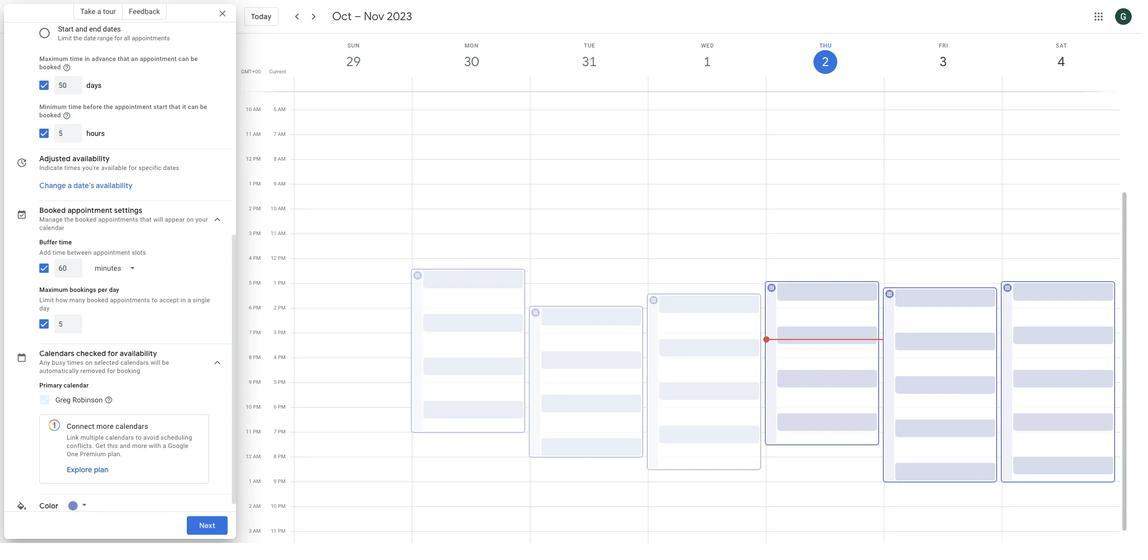 Task type: describe. For each thing, give the bounding box(es) containing it.
greg robinson
[[55, 396, 103, 404]]

0 horizontal spatial more
[[96, 423, 114, 431]]

appointments inside start and end dates limit the date range for all appointments
[[132, 35, 170, 42]]

will inside booked appointment settings manage the booked appointments that will appear on your calendar
[[153, 216, 163, 223]]

2 inside 'thu 2'
[[821, 54, 828, 70]]

a inside connect more calendars link multiple calendars to avoid scheduling conflicts. get this and more with a google one premium plan.
[[163, 443, 166, 450]]

times inside calendars checked for availability any busy times on selected calendars will be automatically removed for booking
[[67, 359, 84, 367]]

minimum
[[39, 103, 67, 111]]

dates inside "adjusted availability indicate times you're available for specific dates"
[[163, 164, 179, 172]]

the inside start and end dates limit the date range for all appointments
[[73, 35, 82, 42]]

minimum time before the appointment start that it can be booked
[[39, 103, 207, 119]]

for inside "adjusted availability indicate times you're available for specific dates"
[[129, 164, 137, 172]]

bookings
[[70, 286, 96, 294]]

0 horizontal spatial 1 pm
[[249, 181, 261, 187]]

11 right 3 am
[[271, 529, 277, 535]]

accept
[[159, 297, 179, 304]]

tue 31
[[581, 42, 596, 70]]

10 down 9 am
[[271, 206, 276, 212]]

change
[[39, 181, 66, 190]]

29 column header
[[294, 34, 412, 92]]

appointments inside maximum bookings per day limit how many booked appointments to accept in a single day
[[110, 297, 150, 304]]

indicate
[[39, 164, 63, 172]]

dates inside start and end dates limit the date range for all appointments
[[103, 25, 121, 33]]

next
[[199, 522, 215, 531]]

10 right 2 am
[[271, 504, 277, 510]]

mon 30
[[463, 42, 479, 70]]

available
[[101, 164, 127, 172]]

today button
[[244, 4, 278, 29]]

1 horizontal spatial 6 pm
[[274, 405, 286, 410]]

all
[[124, 35, 130, 42]]

for up selected
[[108, 349, 118, 358]]

conflicts.
[[67, 443, 94, 450]]

that inside booked appointment settings manage the booked appointments that will appear on your calendar
[[140, 216, 152, 223]]

plan
[[94, 466, 109, 475]]

fri 3
[[939, 42, 948, 70]]

0 horizontal spatial 3 pm
[[249, 231, 261, 236]]

2 column header
[[766, 34, 884, 92]]

booked inside minimum time before the appointment start that it can be booked
[[39, 112, 61, 119]]

add
[[39, 249, 51, 256]]

slots
[[132, 249, 146, 256]]

sat
[[1056, 42, 1067, 49]]

1 horizontal spatial 11 am
[[271, 231, 286, 236]]

booked inside booked appointment settings manage the booked appointments that will appear on your calendar
[[75, 216, 97, 223]]

wed
[[701, 42, 714, 49]]

settings
[[114, 206, 142, 215]]

advance
[[92, 55, 116, 63]]

0 horizontal spatial 4 pm
[[249, 256, 261, 261]]

tuesday, october 31 element
[[577, 50, 601, 74]]

7 am
[[274, 131, 286, 137]]

0 vertical spatial 2 pm
[[249, 206, 261, 212]]

to inside connect more calendars link multiple calendars to avoid scheduling conflicts. get this and more with a google one premium plan.
[[136, 434, 142, 442]]

your
[[195, 216, 208, 223]]

any
[[39, 359, 50, 367]]

start
[[58, 25, 74, 33]]

2 vertical spatial 4
[[274, 355, 277, 361]]

date's
[[74, 181, 94, 190]]

appointment inside booked appointment settings manage the booked appointments that will appear on your calendar
[[68, 206, 112, 215]]

Buffer time number field
[[58, 259, 78, 278]]

this
[[107, 443, 118, 450]]

that inside minimum time before the appointment start that it can be booked
[[169, 103, 181, 111]]

adjusted
[[39, 154, 71, 163]]

robinson
[[72, 396, 103, 404]]

maximum bookings per day limit how many booked appointments to accept in a single day
[[39, 286, 210, 312]]

0 horizontal spatial 5
[[249, 280, 252, 286]]

1 vertical spatial day
[[39, 305, 50, 312]]

9 am
[[274, 181, 286, 187]]

adjusted availability indicate times you're available for specific dates
[[39, 154, 179, 172]]

1 vertical spatial calendar
[[64, 382, 89, 389]]

0 vertical spatial 9
[[274, 181, 276, 187]]

1 vertical spatial 5
[[274, 380, 277, 386]]

will inside calendars checked for availability any busy times on selected calendars will be automatically removed for booking
[[151, 359, 160, 367]]

saturday, november 4 element
[[1049, 50, 1073, 74]]

to inside maximum bookings per day limit how many booked appointments to accept in a single day
[[152, 297, 158, 304]]

mon
[[465, 42, 479, 49]]

1 vertical spatial 12
[[271, 256, 277, 261]]

appear
[[165, 216, 185, 223]]

feedback button
[[123, 3, 167, 20]]

1 vertical spatial 3 pm
[[274, 330, 286, 336]]

0 horizontal spatial 10 am
[[246, 107, 261, 112]]

1 horizontal spatial 1 pm
[[274, 280, 286, 286]]

premium
[[80, 451, 106, 458]]

thu 2
[[819, 42, 832, 70]]

it
[[182, 103, 186, 111]]

1 vertical spatial 9
[[249, 380, 252, 386]]

1 vertical spatial 8
[[249, 355, 252, 361]]

how
[[56, 297, 68, 304]]

checked
[[76, 349, 106, 358]]

buffer
[[39, 239, 57, 246]]

limit for maximum
[[39, 297, 54, 304]]

plan.
[[108, 451, 122, 458]]

automatically
[[39, 368, 79, 375]]

end
[[89, 25, 101, 33]]

1 horizontal spatial 2 pm
[[274, 305, 286, 311]]

2 vertical spatial 9
[[274, 479, 277, 485]]

change a date's availability
[[39, 181, 133, 190]]

1 column header
[[648, 34, 766, 92]]

booked inside maximum bookings per day limit how many booked appointments to accept in a single day
[[87, 297, 108, 304]]

1 horizontal spatial more
[[132, 443, 147, 450]]

busy
[[52, 359, 66, 367]]

0 vertical spatial day
[[109, 286, 119, 294]]

maximum for maximum time in advance that an appointment can be booked
[[39, 55, 68, 63]]

31
[[581, 53, 596, 70]]

take
[[80, 7, 95, 16]]

0 vertical spatial 12
[[246, 156, 252, 162]]

single
[[193, 297, 210, 304]]

removed
[[80, 368, 105, 375]]

1 am
[[249, 479, 261, 485]]

selected
[[94, 359, 119, 367]]

0 horizontal spatial 5 pm
[[249, 280, 261, 286]]

get
[[95, 443, 106, 450]]

30
[[463, 53, 478, 70]]

10 up the 12 am
[[246, 405, 252, 410]]

primary calendar
[[39, 382, 89, 389]]

maximum for maximum bookings per day limit how many booked appointments to accept in a single day
[[39, 286, 68, 294]]

be inside calendars checked for availability any busy times on selected calendars will be automatically removed for booking
[[162, 359, 169, 367]]

2 vertical spatial 7
[[274, 429, 277, 435]]

explore plan button
[[63, 461, 113, 480]]

2 am
[[249, 504, 261, 510]]

availability for date's
[[96, 181, 133, 190]]

1 vertical spatial 12 pm
[[271, 256, 286, 261]]

1 inside wed 1
[[703, 53, 710, 70]]

time for minimum
[[68, 103, 81, 111]]

sat 4
[[1056, 42, 1067, 70]]

many
[[69, 297, 85, 304]]

tour
[[103, 7, 116, 16]]

be inside maximum time in advance that an appointment can be booked
[[191, 55, 198, 63]]

fri
[[939, 42, 948, 49]]

0 horizontal spatial 7 pm
[[249, 330, 261, 336]]

3 am
[[249, 529, 261, 535]]

31 column header
[[530, 34, 648, 92]]

appointment inside minimum time before the appointment start that it can be booked
[[115, 103, 152, 111]]

the inside minimum time before the appointment start that it can be booked
[[104, 103, 113, 111]]

booked inside maximum time in advance that an appointment can be booked
[[39, 64, 61, 71]]

times inside "adjusted availability indicate times you're available for specific dates"
[[64, 164, 81, 172]]

nov
[[364, 9, 384, 24]]

per
[[98, 286, 107, 294]]

0 horizontal spatial 4
[[249, 256, 252, 261]]

oct – nov 2023
[[332, 9, 412, 24]]

0 horizontal spatial 11 am
[[246, 131, 261, 137]]

tue
[[584, 42, 595, 49]]

3 inside fri 3
[[939, 53, 946, 70]]

appointments inside booked appointment settings manage the booked appointments that will appear on your calendar
[[98, 216, 138, 223]]

link
[[67, 434, 79, 442]]

explore plan
[[67, 466, 109, 475]]

–
[[354, 9, 361, 24]]

2 vertical spatial 6
[[274, 405, 277, 410]]

with
[[149, 443, 161, 450]]

for inside start and end dates limit the date range for all appointments
[[114, 35, 122, 42]]

0 horizontal spatial 11 pm
[[246, 429, 261, 435]]



Task type: locate. For each thing, give the bounding box(es) containing it.
1 vertical spatial 7
[[249, 330, 252, 336]]

limit left the how
[[39, 297, 54, 304]]

that left an
[[118, 55, 129, 63]]

that inside maximum time in advance that an appointment can be booked
[[118, 55, 129, 63]]

appointments right all
[[132, 35, 170, 42]]

1 vertical spatial 11 am
[[271, 231, 286, 236]]

10 left 6 am on the left of page
[[246, 107, 252, 112]]

more down the avoid
[[132, 443, 147, 450]]

11 pm
[[246, 429, 261, 435], [271, 529, 286, 535]]

1 vertical spatial in
[[181, 297, 186, 304]]

limit down "start"
[[58, 35, 72, 42]]

primary
[[39, 382, 62, 389]]

1 vertical spatial 10 pm
[[271, 504, 286, 510]]

appointment left start
[[115, 103, 152, 111]]

11 am down 9 am
[[271, 231, 286, 236]]

2 horizontal spatial that
[[169, 103, 181, 111]]

time
[[70, 55, 83, 63], [68, 103, 81, 111], [59, 239, 72, 246], [53, 249, 65, 256]]

1 horizontal spatial 11 pm
[[271, 529, 286, 535]]

availability
[[72, 154, 110, 163], [96, 181, 133, 190], [120, 349, 157, 358]]

calendar down manage
[[39, 224, 64, 232]]

be inside minimum time before the appointment start that it can be booked
[[200, 103, 207, 111]]

10 pm
[[246, 405, 261, 410], [271, 504, 286, 510]]

0 vertical spatial in
[[85, 55, 90, 63]]

google
[[168, 443, 188, 450]]

before
[[83, 103, 102, 111]]

30 column header
[[412, 34, 530, 92]]

time inside maximum time in advance that an appointment can be booked
[[70, 55, 83, 63]]

appointment
[[140, 55, 177, 63], [115, 103, 152, 111], [68, 206, 112, 215], [93, 249, 130, 256]]

maximum
[[39, 55, 68, 63], [39, 286, 68, 294]]

10 am down 9 am
[[271, 206, 286, 212]]

11 left 7 am at top
[[246, 131, 252, 137]]

0 vertical spatial appointments
[[132, 35, 170, 42]]

Maximum bookings per day number field
[[58, 315, 78, 334]]

can right it
[[188, 103, 198, 111]]

0 vertical spatial on
[[186, 216, 194, 223]]

a left date's
[[68, 181, 72, 190]]

the inside booked appointment settings manage the booked appointments that will appear on your calendar
[[64, 216, 74, 223]]

day up calendars
[[39, 305, 50, 312]]

a inside maximum bookings per day limit how many booked appointments to accept in a single day
[[188, 297, 191, 304]]

None field
[[86, 259, 144, 278]]

in right accept
[[181, 297, 186, 304]]

0 vertical spatial 9 pm
[[249, 380, 261, 386]]

take a tour
[[80, 7, 116, 16]]

booked up maximum days in advance that an appointment can be booked number field
[[39, 64, 61, 71]]

1 vertical spatial calendars
[[116, 423, 148, 431]]

limit inside start and end dates limit the date range for all appointments
[[58, 35, 72, 42]]

1 horizontal spatial to
[[152, 297, 158, 304]]

for down selected
[[107, 368, 115, 375]]

the left date
[[73, 35, 82, 42]]

0 horizontal spatial 10 pm
[[246, 405, 261, 410]]

1 vertical spatial 11 pm
[[271, 529, 286, 535]]

0 vertical spatial be
[[191, 55, 198, 63]]

oct
[[332, 9, 352, 24]]

appointment down change a date's availability on the top left
[[68, 206, 112, 215]]

the right manage
[[64, 216, 74, 223]]

1 horizontal spatial 5 pm
[[274, 380, 286, 386]]

sunday, october 29 element
[[342, 50, 365, 74]]

avoid
[[143, 434, 159, 442]]

in
[[85, 55, 90, 63], [181, 297, 186, 304]]

will right selected
[[151, 359, 160, 367]]

in left advance
[[85, 55, 90, 63]]

to left accept
[[152, 297, 158, 304]]

0 vertical spatial 8 pm
[[249, 355, 261, 361]]

buffer time add time between appointment slots
[[39, 239, 146, 256]]

1 vertical spatial appointments
[[98, 216, 138, 223]]

0 vertical spatial 4
[[1057, 53, 1064, 70]]

time left before
[[68, 103, 81, 111]]

color
[[39, 502, 58, 511]]

availability up booking
[[120, 349, 157, 358]]

to
[[152, 297, 158, 304], [136, 434, 142, 442]]

booked down per
[[87, 297, 108, 304]]

1 vertical spatial dates
[[163, 164, 179, 172]]

11 am
[[246, 131, 261, 137], [271, 231, 286, 236]]

2 vertical spatial 12
[[246, 454, 252, 460]]

1 horizontal spatial 4 pm
[[274, 355, 286, 361]]

connect more calendars link multiple calendars to avoid scheduling conflicts. get this and more with a google one premium plan.
[[67, 423, 192, 458]]

11 pm up the 12 am
[[246, 429, 261, 435]]

booked appointment settings manage the booked appointments that will appear on your calendar
[[39, 206, 208, 232]]

availability inside button
[[96, 181, 133, 190]]

availability for for
[[120, 349, 157, 358]]

0 vertical spatial 12 pm
[[246, 156, 261, 162]]

booking
[[117, 368, 140, 375]]

4 pm
[[249, 256, 261, 261], [274, 355, 286, 361]]

1 vertical spatial that
[[169, 103, 181, 111]]

6 am
[[274, 107, 286, 112]]

a right the with on the left bottom of page
[[163, 443, 166, 450]]

time for maximum
[[70, 55, 83, 63]]

an
[[131, 55, 138, 63]]

on inside calendars checked for availability any busy times on selected calendars will be automatically removed for booking
[[85, 359, 92, 367]]

times left the you're
[[64, 164, 81, 172]]

times right busy
[[67, 359, 84, 367]]

time right add at the left top of page
[[53, 249, 65, 256]]

calendar inside booked appointment settings manage the booked appointments that will appear on your calendar
[[39, 224, 64, 232]]

calendars checked for availability any busy times on selected calendars will be automatically removed for booking
[[39, 349, 169, 375]]

and inside connect more calendars link multiple calendars to avoid scheduling conflicts. get this and more with a google one premium plan.
[[120, 443, 130, 450]]

0 vertical spatial 7
[[274, 131, 276, 137]]

limit for start
[[58, 35, 72, 42]]

grid containing 29
[[240, 34, 1129, 544]]

1 vertical spatial 8 pm
[[274, 454, 286, 460]]

5 pm
[[249, 280, 261, 286], [274, 380, 286, 386]]

1 vertical spatial 6 pm
[[274, 405, 286, 410]]

on up removed at bottom left
[[85, 359, 92, 367]]

a left single
[[188, 297, 191, 304]]

10 pm right 2 am
[[271, 504, 286, 510]]

0 vertical spatial 4 pm
[[249, 256, 261, 261]]

calendars
[[39, 349, 74, 358]]

grid
[[240, 34, 1129, 544]]

1 vertical spatial can
[[188, 103, 198, 111]]

maximum up the how
[[39, 286, 68, 294]]

monday, october 30 element
[[460, 50, 483, 74]]

one
[[67, 451, 78, 458]]

0 vertical spatial dates
[[103, 25, 121, 33]]

0 horizontal spatial limit
[[39, 297, 54, 304]]

7
[[274, 131, 276, 137], [249, 330, 252, 336], [274, 429, 277, 435]]

be
[[191, 55, 198, 63], [200, 103, 207, 111], [162, 359, 169, 367]]

and up date
[[75, 25, 87, 33]]

that left it
[[169, 103, 181, 111]]

0 vertical spatial more
[[96, 423, 114, 431]]

0 horizontal spatial 8 pm
[[249, 355, 261, 361]]

time inside minimum time before the appointment start that it can be booked
[[68, 103, 81, 111]]

0 vertical spatial 8
[[274, 156, 276, 162]]

calendars inside calendars checked for availability any busy times on selected calendars will be automatically removed for booking
[[120, 359, 149, 367]]

on left your
[[186, 216, 194, 223]]

1 vertical spatial will
[[151, 359, 160, 367]]

1 vertical spatial 6
[[249, 305, 252, 311]]

2 vertical spatial the
[[64, 216, 74, 223]]

29
[[345, 53, 360, 70]]

1 horizontal spatial 4
[[274, 355, 277, 361]]

start and end dates limit the date range for all appointments
[[58, 25, 170, 42]]

can inside minimum time before the appointment start that it can be booked
[[188, 103, 198, 111]]

0 horizontal spatial 9 pm
[[249, 380, 261, 386]]

8
[[274, 156, 276, 162], [249, 355, 252, 361], [274, 454, 277, 460]]

change a date's availability button
[[35, 176, 137, 195]]

availability down available
[[96, 181, 133, 190]]

day right per
[[109, 286, 119, 294]]

maximum time in advance that an appointment can be booked
[[39, 55, 198, 71]]

dates up range
[[103, 25, 121, 33]]

today
[[251, 12, 272, 21]]

appointments left accept
[[110, 297, 150, 304]]

a left tour
[[97, 7, 101, 16]]

greg
[[55, 396, 71, 404]]

start
[[153, 103, 167, 111]]

1 horizontal spatial 10 pm
[[271, 504, 286, 510]]

1 vertical spatial maximum
[[39, 286, 68, 294]]

4 inside sat 4
[[1057, 53, 1064, 70]]

that down the settings
[[140, 216, 152, 223]]

current
[[269, 69, 286, 75]]

hours
[[86, 129, 105, 137]]

1 horizontal spatial 9 pm
[[274, 479, 286, 485]]

12 am
[[246, 454, 261, 460]]

availability inside calendars checked for availability any busy times on selected calendars will be automatically removed for booking
[[120, 349, 157, 358]]

6 pm
[[249, 305, 261, 311], [274, 405, 286, 410]]

Minimum amount of hours before the start of the appointment that it can be booked number field
[[58, 124, 78, 143]]

1 vertical spatial 7 pm
[[274, 429, 286, 435]]

wed 1
[[701, 42, 714, 70]]

availability up the you're
[[72, 154, 110, 163]]

10 pm up the 12 am
[[246, 405, 261, 410]]

can up it
[[178, 55, 189, 63]]

0 horizontal spatial that
[[118, 55, 129, 63]]

time for buffer
[[59, 239, 72, 246]]

10 am
[[246, 107, 261, 112], [271, 206, 286, 212]]

0 horizontal spatial 2 pm
[[249, 206, 261, 212]]

for
[[114, 35, 122, 42], [129, 164, 137, 172], [108, 349, 118, 358], [107, 368, 115, 375]]

3 column header
[[884, 34, 1002, 92]]

can inside maximum time in advance that an appointment can be booked
[[178, 55, 189, 63]]

for left specific
[[129, 164, 137, 172]]

1 horizontal spatial in
[[181, 297, 186, 304]]

1 vertical spatial 4 pm
[[274, 355, 286, 361]]

am
[[253, 107, 261, 112], [278, 107, 286, 112], [253, 131, 261, 137], [278, 131, 286, 137], [278, 156, 286, 162], [278, 181, 286, 187], [278, 206, 286, 212], [278, 231, 286, 236], [253, 454, 261, 460], [253, 479, 261, 485], [253, 504, 261, 510], [253, 529, 261, 535]]

dates right specific
[[163, 164, 179, 172]]

0 vertical spatial availability
[[72, 154, 110, 163]]

1 vertical spatial 4
[[249, 256, 252, 261]]

appointment inside buffer time add time between appointment slots
[[93, 249, 130, 256]]

2 pm
[[249, 206, 261, 212], [274, 305, 286, 311]]

0 horizontal spatial 12 pm
[[246, 156, 261, 162]]

availability inside "adjusted availability indicate times you're available for specific dates"
[[72, 154, 110, 163]]

0 vertical spatial 6 pm
[[249, 305, 261, 311]]

2 vertical spatial availability
[[120, 349, 157, 358]]

gmt+00
[[241, 69, 261, 75]]

appointment inside maximum time in advance that an appointment can be booked
[[140, 55, 177, 63]]

days
[[86, 81, 102, 89]]

friday, november 3 element
[[931, 50, 955, 74]]

appointment right an
[[140, 55, 177, 63]]

sun 29
[[345, 42, 360, 70]]

calendars up booking
[[120, 359, 149, 367]]

in inside maximum time in advance that an appointment can be booked
[[85, 55, 90, 63]]

10 am left 6 am on the left of page
[[246, 107, 261, 112]]

1 vertical spatial 1 pm
[[274, 280, 286, 286]]

10
[[246, 107, 252, 112], [271, 206, 276, 212], [246, 405, 252, 410], [271, 504, 277, 510]]

for left all
[[114, 35, 122, 42]]

11 down 9 am
[[271, 231, 276, 236]]

0 vertical spatial calendar
[[39, 224, 64, 232]]

can
[[178, 55, 189, 63], [188, 103, 198, 111]]

on inside booked appointment settings manage the booked appointments that will appear on your calendar
[[186, 216, 194, 223]]

0 vertical spatial 6
[[274, 107, 276, 112]]

2 maximum from the top
[[39, 286, 68, 294]]

1 horizontal spatial dates
[[163, 164, 179, 172]]

maximum inside maximum time in advance that an appointment can be booked
[[39, 55, 68, 63]]

will left appear
[[153, 216, 163, 223]]

calendars up this
[[106, 434, 134, 442]]

0 horizontal spatial in
[[85, 55, 90, 63]]

1 horizontal spatial on
[[186, 216, 194, 223]]

time left advance
[[70, 55, 83, 63]]

booked up buffer time add time between appointment slots
[[75, 216, 97, 223]]

booked down minimum
[[39, 112, 61, 119]]

1 horizontal spatial that
[[140, 216, 152, 223]]

2023
[[387, 9, 412, 24]]

0 vertical spatial limit
[[58, 35, 72, 42]]

0 horizontal spatial and
[[75, 25, 87, 33]]

0 vertical spatial 3 pm
[[249, 231, 261, 236]]

you're
[[82, 164, 99, 172]]

0 vertical spatial the
[[73, 35, 82, 42]]

and inside start and end dates limit the date range for all appointments
[[75, 25, 87, 33]]

limit inside maximum bookings per day limit how many booked appointments to accept in a single day
[[39, 297, 54, 304]]

range
[[97, 35, 113, 42]]

scheduling
[[161, 434, 192, 442]]

thursday, november 2, today element
[[813, 50, 837, 74]]

Maximum days in advance that an appointment can be booked number field
[[58, 76, 78, 95]]

2 vertical spatial 8
[[274, 454, 277, 460]]

0 vertical spatial and
[[75, 25, 87, 33]]

4 column header
[[1002, 34, 1120, 92]]

1 vertical spatial 2 pm
[[274, 305, 286, 311]]

2 horizontal spatial be
[[200, 103, 207, 111]]

1 horizontal spatial 5
[[274, 380, 277, 386]]

booked
[[39, 206, 66, 215]]

1 vertical spatial and
[[120, 443, 130, 450]]

date
[[84, 35, 96, 42]]

sun
[[347, 42, 360, 49]]

1 vertical spatial be
[[200, 103, 207, 111]]

maximum up maximum days in advance that an appointment can be booked number field
[[39, 55, 68, 63]]

1 horizontal spatial 7 pm
[[274, 429, 286, 435]]

11 up the 12 am
[[246, 429, 252, 435]]

0 vertical spatial 10 pm
[[246, 405, 261, 410]]

wednesday, november 1 element
[[695, 50, 719, 74]]

11 am left 7 am at top
[[246, 131, 261, 137]]

in inside maximum bookings per day limit how many booked appointments to accept in a single day
[[181, 297, 186, 304]]

booked
[[39, 64, 61, 71], [39, 112, 61, 119], [75, 216, 97, 223], [87, 297, 108, 304]]

the right before
[[104, 103, 113, 111]]

0 vertical spatial times
[[64, 164, 81, 172]]

more up multiple
[[96, 423, 114, 431]]

to left the avoid
[[136, 434, 142, 442]]

next button
[[187, 514, 228, 539]]

times
[[64, 164, 81, 172], [67, 359, 84, 367]]

0 vertical spatial 5
[[249, 280, 252, 286]]

1 horizontal spatial 10 am
[[271, 206, 286, 212]]

explore
[[67, 466, 92, 475]]

time right 'buffer'
[[59, 239, 72, 246]]

appointment left slots
[[93, 249, 130, 256]]

and
[[75, 25, 87, 33], [120, 443, 130, 450]]

maximum inside maximum bookings per day limit how many booked appointments to accept in a single day
[[39, 286, 68, 294]]

2 vertical spatial be
[[162, 359, 169, 367]]

1 maximum from the top
[[39, 55, 68, 63]]

2 vertical spatial calendars
[[106, 434, 134, 442]]

feedback
[[129, 7, 160, 16]]

on
[[186, 216, 194, 223], [85, 359, 92, 367]]

calendars up the avoid
[[116, 423, 148, 431]]

calendar up greg robinson
[[64, 382, 89, 389]]

2 vertical spatial appointments
[[110, 297, 150, 304]]

11 pm right 3 am
[[271, 529, 286, 535]]

and right this
[[120, 443, 130, 450]]

between
[[67, 249, 92, 256]]

appointments down the settings
[[98, 216, 138, 223]]

take a tour button
[[73, 3, 123, 20]]



Task type: vqa. For each thing, say whether or not it's contained in the screenshot.
the plan
yes



